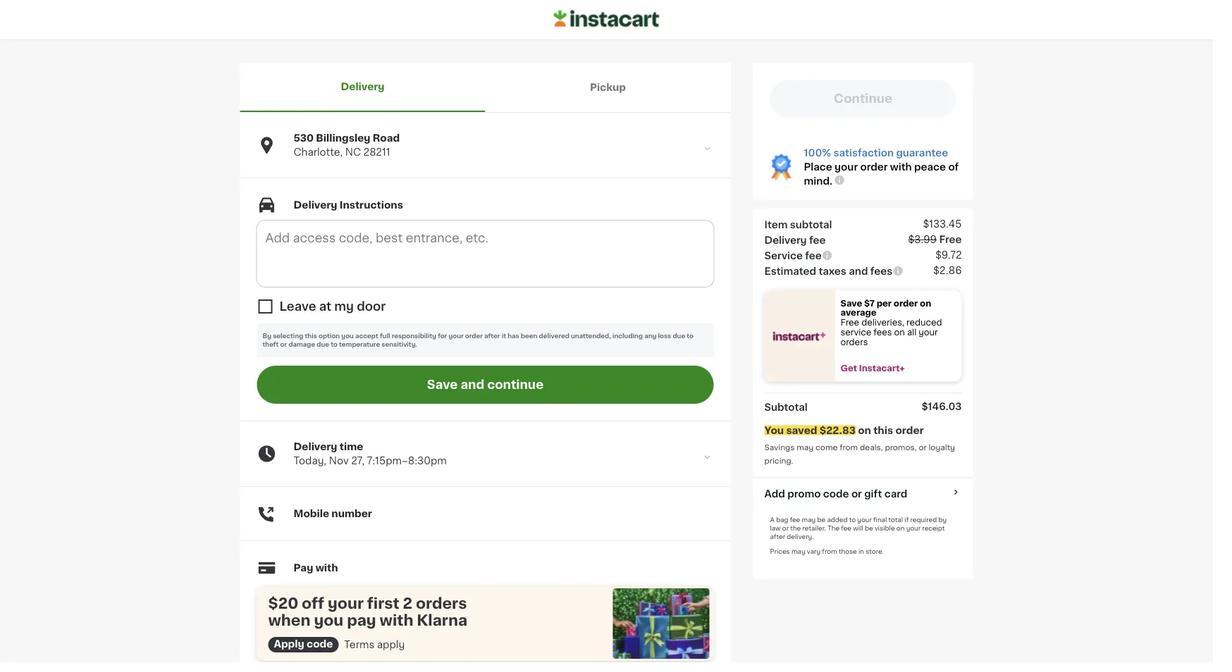 Task type: locate. For each thing, give the bounding box(es) containing it.
save up average
[[841, 299, 863, 307]]

all
[[908, 328, 917, 337]]

has
[[508, 333, 520, 340]]

your up more info about 100% satisfaction guarantee image
[[835, 162, 858, 172]]

or
[[280, 342, 287, 348], [919, 444, 927, 452], [852, 489, 863, 499], [783, 526, 789, 532]]

530
[[294, 133, 314, 143]]

1 vertical spatial save
[[427, 379, 458, 391]]

0 vertical spatial be
[[818, 517, 826, 523]]

0 vertical spatial to
[[687, 333, 694, 340]]

to down option
[[331, 342, 338, 348]]

1 vertical spatial with
[[316, 564, 338, 574]]

2 vertical spatial with
[[380, 613, 414, 628]]

per
[[877, 299, 892, 307]]

1 vertical spatial to
[[331, 342, 338, 348]]

this
[[305, 333, 317, 340], [874, 426, 894, 436]]

order down 100% satisfaction guarantee
[[861, 162, 888, 172]]

2 horizontal spatial to
[[850, 517, 856, 523]]

visible
[[875, 526, 896, 532]]

terms
[[344, 641, 375, 650]]

due right loss in the bottom of the page
[[673, 333, 686, 340]]

a
[[771, 517, 775, 523]]

added
[[828, 517, 848, 523]]

with
[[891, 162, 912, 172], [316, 564, 338, 574], [380, 613, 414, 628]]

1 vertical spatial due
[[317, 342, 329, 348]]

0 horizontal spatial after
[[485, 333, 500, 340]]

your inside $20 off your first 2 orders when you pay with klarna
[[328, 596, 364, 611]]

fees down deliveries,
[[874, 328, 893, 337]]

0 horizontal spatial orders
[[416, 596, 467, 611]]

continue
[[487, 379, 544, 391]]

pricing.
[[765, 457, 794, 465]]

terms apply
[[344, 641, 405, 650]]

and right taxes
[[849, 266, 869, 276]]

save for save and continue
[[427, 379, 458, 391]]

to up "will"
[[850, 517, 856, 523]]

code inside add promo code or gift card button
[[824, 489, 850, 499]]

0 vertical spatial and
[[849, 266, 869, 276]]

instacart+
[[860, 365, 905, 373]]

deliveries,
[[862, 319, 905, 327]]

0 horizontal spatial with
[[316, 564, 338, 574]]

your up pay
[[328, 596, 364, 611]]

free
[[940, 235, 962, 244], [841, 319, 860, 327]]

1 vertical spatial orders
[[416, 596, 467, 611]]

leave at my door
[[280, 301, 386, 313]]

2
[[403, 596, 413, 611]]

number
[[332, 509, 372, 519]]

0 horizontal spatial this
[[305, 333, 317, 340]]

free up $9.72 in the right top of the page
[[940, 235, 962, 244]]

from down you saved $22.83 on this order
[[840, 444, 859, 452]]

required
[[911, 517, 938, 523]]

vary
[[808, 549, 821, 555]]

0 vertical spatial this
[[305, 333, 317, 340]]

or down selecting
[[280, 342, 287, 348]]

gift
[[865, 489, 883, 499]]

with down guarantee
[[891, 162, 912, 172]]

at
[[319, 301, 332, 313]]

those
[[839, 549, 858, 555]]

1 horizontal spatial save
[[841, 299, 863, 307]]

instructions
[[340, 200, 403, 210]]

0 vertical spatial due
[[673, 333, 686, 340]]

or down bag
[[783, 526, 789, 532]]

or inside button
[[852, 489, 863, 499]]

orders down service at the right of the page
[[841, 338, 869, 346]]

mobile
[[294, 509, 329, 519]]

fee up the
[[790, 517, 801, 523]]

delivery up service
[[765, 235, 807, 245]]

may down "saved"
[[797, 444, 814, 452]]

delivery address image
[[701, 142, 714, 155]]

1 horizontal spatial and
[[849, 266, 869, 276]]

may for vary
[[792, 549, 806, 555]]

fees inside save $7 per order on average free deliveries, reduced service fees on all your orders
[[874, 328, 893, 337]]

promo
[[788, 489, 821, 499]]

with right pay in the bottom of the page
[[316, 564, 338, 574]]

from right vary
[[823, 549, 838, 555]]

after left it
[[485, 333, 500, 340]]

be up retailer.
[[818, 517, 826, 523]]

due
[[673, 333, 686, 340], [317, 342, 329, 348]]

1 vertical spatial code
[[307, 640, 333, 650]]

1 vertical spatial free
[[841, 319, 860, 327]]

0 vertical spatial you
[[342, 333, 354, 340]]

save inside save $7 per order on average free deliveries, reduced service fees on all your orders
[[841, 299, 863, 307]]

0 vertical spatial free
[[940, 235, 962, 244]]

order right per at the right of the page
[[894, 299, 919, 307]]

to right loss in the bottom of the page
[[687, 333, 694, 340]]

on down total
[[897, 526, 905, 532]]

save inside button
[[427, 379, 458, 391]]

0 vertical spatial save
[[841, 299, 863, 307]]

final
[[874, 517, 888, 523]]

taxes
[[819, 266, 847, 276]]

fees up per at the right of the page
[[871, 266, 893, 276]]

delivery up billingsley
[[341, 82, 385, 92]]

your down 'reduced'
[[919, 328, 939, 337]]

may
[[797, 444, 814, 452], [802, 517, 816, 523], [792, 549, 806, 555]]

after inside 'by selecting this option you accept full responsibility for your order after it has been delivered unattended, including any loss due to theft or damage due to temperature sensitivity.'
[[485, 333, 500, 340]]

fee left "will"
[[842, 526, 852, 532]]

1 vertical spatial this
[[874, 426, 894, 436]]

from
[[840, 444, 859, 452], [823, 549, 838, 555]]

fee down subtotal
[[810, 235, 826, 245]]

code right apply
[[307, 640, 333, 650]]

or left gift
[[852, 489, 863, 499]]

28211
[[364, 147, 391, 157]]

nov
[[329, 456, 349, 466]]

1 vertical spatial and
[[461, 379, 485, 391]]

your inside save $7 per order on average free deliveries, reduced service fees on all your orders
[[919, 328, 939, 337]]

1 vertical spatial from
[[823, 549, 838, 555]]

code up added
[[824, 489, 850, 499]]

2 vertical spatial may
[[792, 549, 806, 555]]

service fee
[[765, 251, 822, 261]]

1 vertical spatial fees
[[874, 328, 893, 337]]

pay with
[[294, 564, 338, 574]]

be right "will"
[[865, 526, 874, 532]]

service
[[841, 328, 872, 337]]

delivery inside button
[[341, 82, 385, 92]]

1 vertical spatial may
[[802, 517, 816, 523]]

save for save $7 per order on average free deliveries, reduced service fees on all your orders
[[841, 299, 863, 307]]

unattended,
[[571, 333, 611, 340]]

for
[[438, 333, 447, 340]]

1 horizontal spatial due
[[673, 333, 686, 340]]

in
[[859, 549, 865, 555]]

add promo code or gift card button
[[765, 487, 908, 501]]

delivery down 'charlotte,'
[[294, 200, 338, 210]]

after down the law
[[771, 534, 786, 540]]

may up retailer.
[[802, 517, 816, 523]]

on
[[921, 299, 932, 307], [895, 328, 906, 337], [859, 426, 872, 436], [897, 526, 905, 532]]

guarantee
[[897, 148, 949, 158]]

order left it
[[465, 333, 483, 340]]

this up the damage
[[305, 333, 317, 340]]

delivery inside delivery time today, nov 27, 7:15pm–8:30pm
[[294, 442, 338, 452]]

be
[[818, 517, 826, 523], [865, 526, 874, 532]]

$2.86
[[934, 266, 962, 275]]

1 vertical spatial you
[[314, 613, 344, 628]]

with down 2
[[380, 613, 414, 628]]

item subtotal
[[765, 220, 833, 230]]

door
[[357, 301, 386, 313]]

from inside the savings may come from deals, promos, or loyalty pricing.
[[840, 444, 859, 452]]

27,
[[351, 456, 365, 466]]

1 horizontal spatial from
[[840, 444, 859, 452]]

average
[[841, 309, 877, 317]]

orders up the klarna
[[416, 596, 467, 611]]

this up deals,
[[874, 426, 894, 436]]

0 vertical spatial orders
[[841, 338, 869, 346]]

$22.83
[[820, 426, 856, 436]]

save down for
[[427, 379, 458, 391]]

due down option
[[317, 342, 329, 348]]

1 horizontal spatial free
[[940, 235, 962, 244]]

mind.
[[804, 176, 833, 186]]

1 horizontal spatial be
[[865, 526, 874, 532]]

may down "delivery."
[[792, 549, 806, 555]]

on left all
[[895, 328, 906, 337]]

1 horizontal spatial code
[[824, 489, 850, 499]]

None text field
[[257, 221, 714, 287]]

0 vertical spatial after
[[485, 333, 500, 340]]

0 horizontal spatial and
[[461, 379, 485, 391]]

by
[[939, 517, 947, 523]]

come
[[816, 444, 838, 452]]

0 horizontal spatial save
[[427, 379, 458, 391]]

after
[[485, 333, 500, 340], [771, 534, 786, 540]]

1 horizontal spatial orders
[[841, 338, 869, 346]]

including
[[613, 333, 643, 340]]

you down off at bottom
[[314, 613, 344, 628]]

1 vertical spatial after
[[771, 534, 786, 540]]

0 vertical spatial with
[[891, 162, 912, 172]]

order
[[861, 162, 888, 172], [894, 299, 919, 307], [465, 333, 483, 340], [896, 426, 924, 436]]

more info about 100% satisfaction guarantee image
[[834, 175, 846, 186]]

1 vertical spatial be
[[865, 526, 874, 532]]

after inside 'a bag fee may be added to your final total if required by law or the retailer. the fee will be visible on your receipt after delivery.'
[[771, 534, 786, 540]]

$9.72
[[936, 250, 962, 260]]

or left loyalty
[[919, 444, 927, 452]]

0 horizontal spatial be
[[818, 517, 826, 523]]

fee
[[810, 235, 826, 245], [806, 251, 822, 261], [790, 517, 801, 523], [842, 526, 852, 532]]

receipt
[[923, 526, 946, 532]]

0 vertical spatial code
[[824, 489, 850, 499]]

0 horizontal spatial from
[[823, 549, 838, 555]]

it
[[502, 333, 506, 340]]

1 horizontal spatial with
[[380, 613, 414, 628]]

your right for
[[449, 333, 464, 340]]

and
[[849, 266, 869, 276], [461, 379, 485, 391]]

may inside the savings may come from deals, promos, or loyalty pricing.
[[797, 444, 814, 452]]

free up service at the right of the page
[[841, 319, 860, 327]]

0 vertical spatial may
[[797, 444, 814, 452]]

7:15pm–8:30pm
[[367, 456, 447, 466]]

and left continue
[[461, 379, 485, 391]]

2 horizontal spatial with
[[891, 162, 912, 172]]

delivery up today,
[[294, 442, 338, 452]]

delivery for delivery instructions
[[294, 200, 338, 210]]

0 horizontal spatial due
[[317, 342, 329, 348]]

you up temperature
[[342, 333, 354, 340]]

0 horizontal spatial free
[[841, 319, 860, 327]]

your inside 'by selecting this option you accept full responsibility for your order after it has been delivered unattended, including any loss due to theft or damage due to temperature sensitivity.'
[[449, 333, 464, 340]]

estimated
[[765, 266, 817, 276]]

service
[[765, 251, 803, 261]]

$20
[[268, 596, 299, 611]]

0 horizontal spatial to
[[331, 342, 338, 348]]

law
[[771, 526, 781, 532]]

530 billingsley road charlotte, nc 28211
[[294, 133, 400, 157]]

0 vertical spatial from
[[840, 444, 859, 452]]

you
[[765, 426, 784, 436]]

save $7 per order on average free deliveries, reduced service fees on all your orders
[[841, 299, 945, 346]]

or inside 'a bag fee may be added to your final total if required by law or the retailer. the fee will be visible on your receipt after delivery.'
[[783, 526, 789, 532]]

1 horizontal spatial after
[[771, 534, 786, 540]]

pickup
[[590, 83, 626, 92]]

2 vertical spatial to
[[850, 517, 856, 523]]

fee up estimated taxes and fees
[[806, 251, 822, 261]]

store.
[[866, 549, 884, 555]]



Task type: vqa. For each thing, say whether or not it's contained in the screenshot.
the right orders
yes



Task type: describe. For each thing, give the bounding box(es) containing it.
sensitivity.
[[382, 342, 418, 348]]

with inside place your order with peace of mind.
[[891, 162, 912, 172]]

$146.03
[[922, 402, 962, 412]]

home image
[[554, 8, 660, 29]]

temperature
[[339, 342, 380, 348]]

apply
[[274, 640, 305, 650]]

deals,
[[861, 444, 884, 452]]

$3.99
[[909, 235, 937, 244]]

may for come
[[797, 444, 814, 452]]

road
[[373, 133, 400, 143]]

apply
[[377, 641, 405, 650]]

this inside 'by selecting this option you accept full responsibility for your order after it has been delivered unattended, including any loss due to theft or damage due to temperature sensitivity.'
[[305, 333, 317, 340]]

save and continue
[[427, 379, 544, 391]]

savings
[[765, 444, 795, 452]]

delivery instructions
[[294, 200, 403, 210]]

promos,
[[886, 444, 917, 452]]

on up 'reduced'
[[921, 299, 932, 307]]

may inside 'a bag fee may be added to your final total if required by law or the retailer. the fee will be visible on your receipt after delivery.'
[[802, 517, 816, 523]]

savings may come from deals, promos, or loyalty pricing.
[[765, 444, 958, 465]]

card
[[885, 489, 908, 499]]

leave
[[280, 301, 316, 313]]

subtotal
[[765, 402, 808, 412]]

billingsley
[[316, 133, 371, 143]]

today,
[[294, 456, 327, 466]]

off
[[302, 596, 325, 611]]

0 vertical spatial fees
[[871, 266, 893, 276]]

been
[[521, 333, 538, 340]]

loyalty
[[929, 444, 956, 452]]

pay
[[347, 613, 376, 628]]

prices
[[771, 549, 790, 555]]

0 horizontal spatial code
[[307, 640, 333, 650]]

delivery.
[[787, 534, 814, 540]]

1 horizontal spatial to
[[687, 333, 694, 340]]

$133.45
[[924, 219, 962, 229]]

on up deals,
[[859, 426, 872, 436]]

mobile number
[[294, 509, 372, 519]]

get instacart+ button
[[836, 364, 962, 374]]

pay
[[294, 564, 313, 574]]

or inside 'by selecting this option you accept full responsibility for your order after it has been delivered unattended, including any loss due to theft or damage due to temperature sensitivity.'
[[280, 342, 287, 348]]

charlotte,
[[294, 147, 343, 157]]

delivery time image
[[701, 451, 714, 464]]

delivery for delivery
[[341, 82, 385, 92]]

$20 off your first 2 orders when you pay with klarna
[[268, 596, 468, 628]]

order inside 'by selecting this option you accept full responsibility for your order after it has been delivered unattended, including any loss due to theft or damage due to temperature sensitivity.'
[[465, 333, 483, 340]]

damage
[[289, 342, 315, 348]]

save and continue button
[[257, 366, 714, 404]]

delivery button
[[240, 63, 486, 112]]

free inside save $7 per order on average free deliveries, reduced service fees on all your orders
[[841, 319, 860, 327]]

$3.99 free
[[909, 235, 962, 244]]

with inside $20 off your first 2 orders when you pay with klarna
[[380, 613, 414, 628]]

of
[[949, 162, 960, 172]]

selecting
[[273, 333, 303, 340]]

a bag fee may be added to your final total if required by law or the retailer. the fee will be visible on your receipt after delivery.
[[771, 517, 947, 540]]

your inside place your order with peace of mind.
[[835, 162, 858, 172]]

orders inside save $7 per order on average free deliveries, reduced service fees on all your orders
[[841, 338, 869, 346]]

100%
[[804, 148, 832, 158]]

place your order with peace of mind.
[[804, 162, 960, 186]]

if
[[905, 517, 909, 523]]

delivery fee
[[765, 235, 826, 245]]

order up the promos,
[[896, 426, 924, 436]]

to inside 'a bag fee may be added to your final total if required by law or the retailer. the fee will be visible on your receipt after delivery.'
[[850, 517, 856, 523]]

accept
[[356, 333, 379, 340]]

from for deals,
[[840, 444, 859, 452]]

get
[[841, 365, 858, 373]]

theft
[[263, 342, 279, 348]]

loss
[[658, 333, 672, 340]]

your up "will"
[[858, 517, 872, 523]]

you inside 'by selecting this option you accept full responsibility for your order after it has been delivered unattended, including any loss due to theft or damage due to temperature sensitivity.'
[[342, 333, 354, 340]]

orders inside $20 off your first 2 orders when you pay with klarna
[[416, 596, 467, 611]]

place
[[804, 162, 833, 172]]

peace
[[915, 162, 947, 172]]

delivery for delivery fee
[[765, 235, 807, 245]]

order inside save $7 per order on average free deliveries, reduced service fees on all your orders
[[894, 299, 919, 307]]

responsibility
[[392, 333, 437, 340]]

nc
[[345, 147, 361, 157]]

you inside $20 off your first 2 orders when you pay with klarna
[[314, 613, 344, 628]]

1 horizontal spatial this
[[874, 426, 894, 436]]

estimated taxes and fees
[[765, 266, 893, 276]]

delivery time today, nov 27, 7:15pm–8:30pm
[[294, 442, 447, 466]]

any
[[645, 333, 657, 340]]

order inside place your order with peace of mind.
[[861, 162, 888, 172]]

my
[[335, 301, 354, 313]]

reduced
[[907, 319, 943, 327]]

and inside button
[[461, 379, 485, 391]]

delivered
[[539, 333, 570, 340]]

the
[[828, 526, 840, 532]]

prices may vary from those in store.
[[771, 549, 884, 555]]

subtotal
[[791, 220, 833, 230]]

will
[[854, 526, 864, 532]]

total
[[889, 517, 904, 523]]

get instacart+
[[841, 365, 905, 373]]

add promo code or gift card
[[765, 489, 908, 499]]

klarna
[[417, 613, 468, 628]]

delivery for delivery time today, nov 27, 7:15pm–8:30pm
[[294, 442, 338, 452]]

your down if
[[907, 526, 921, 532]]

on inside 'a bag fee may be added to your final total if required by law or the retailer. the fee will be visible on your receipt after delivery.'
[[897, 526, 905, 532]]

from for those
[[823, 549, 838, 555]]

or inside the savings may come from deals, promos, or loyalty pricing.
[[919, 444, 927, 452]]



